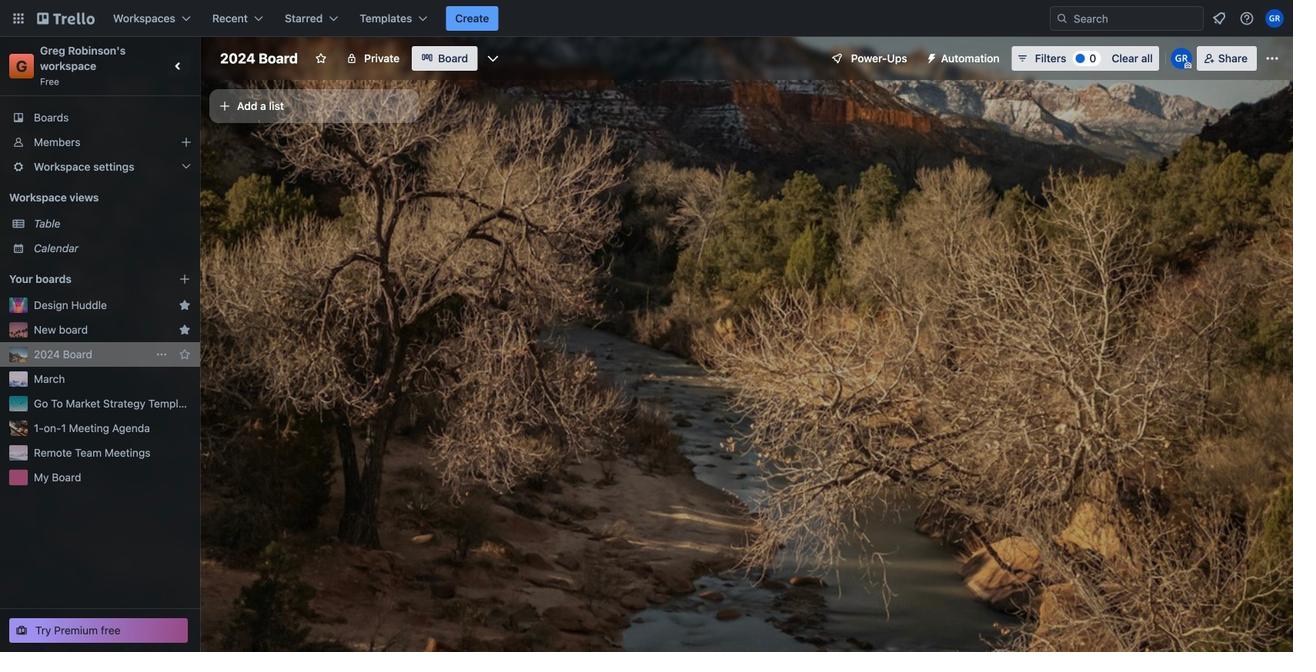 Task type: vqa. For each thing, say whether or not it's contained in the screenshot.
search icon
yes



Task type: locate. For each thing, give the bounding box(es) containing it.
your boards with 8 items element
[[9, 270, 156, 289]]

0 notifications image
[[1211, 9, 1229, 28]]

this member is an admin of this board. image
[[1185, 62, 1192, 69]]

greg robinson (gregrobinson96) image inside primary element
[[1266, 9, 1284, 28]]

greg robinson (gregrobinson96) image
[[1266, 9, 1284, 28], [1171, 48, 1193, 69]]

greg robinson (gregrobinson96) image right open information menu image on the top of the page
[[1266, 9, 1284, 28]]

back to home image
[[37, 6, 95, 31]]

1 vertical spatial starred icon image
[[179, 324, 191, 337]]

0 horizontal spatial greg robinson (gregrobinson96) image
[[1171, 48, 1193, 69]]

1 horizontal spatial greg robinson (gregrobinson96) image
[[1266, 9, 1284, 28]]

workspace navigation collapse icon image
[[168, 55, 189, 77]]

0 vertical spatial starred icon image
[[179, 300, 191, 312]]

Search field
[[1069, 8, 1204, 29]]

1 starred icon image from the top
[[179, 300, 191, 312]]

star or unstar board image
[[315, 52, 327, 65]]

board actions menu image
[[156, 349, 168, 361]]

starred icon image down add board image
[[179, 300, 191, 312]]

greg robinson (gregrobinson96) image down search field on the right top
[[1171, 48, 1193, 69]]

starred icon image
[[179, 300, 191, 312], [179, 324, 191, 337]]

starred icon image up star icon
[[179, 324, 191, 337]]

0 vertical spatial greg robinson (gregrobinson96) image
[[1266, 9, 1284, 28]]



Task type: describe. For each thing, give the bounding box(es) containing it.
add board image
[[179, 273, 191, 286]]

sm image
[[920, 46, 942, 68]]

customize views image
[[485, 51, 501, 66]]

2 starred icon image from the top
[[179, 324, 191, 337]]

show menu image
[[1265, 51, 1281, 66]]

Board name text field
[[213, 46, 306, 71]]

open information menu image
[[1240, 11, 1255, 26]]

search image
[[1057, 12, 1069, 25]]

star icon image
[[179, 349, 191, 361]]

primary element
[[0, 0, 1294, 37]]

1 vertical spatial greg robinson (gregrobinson96) image
[[1171, 48, 1193, 69]]



